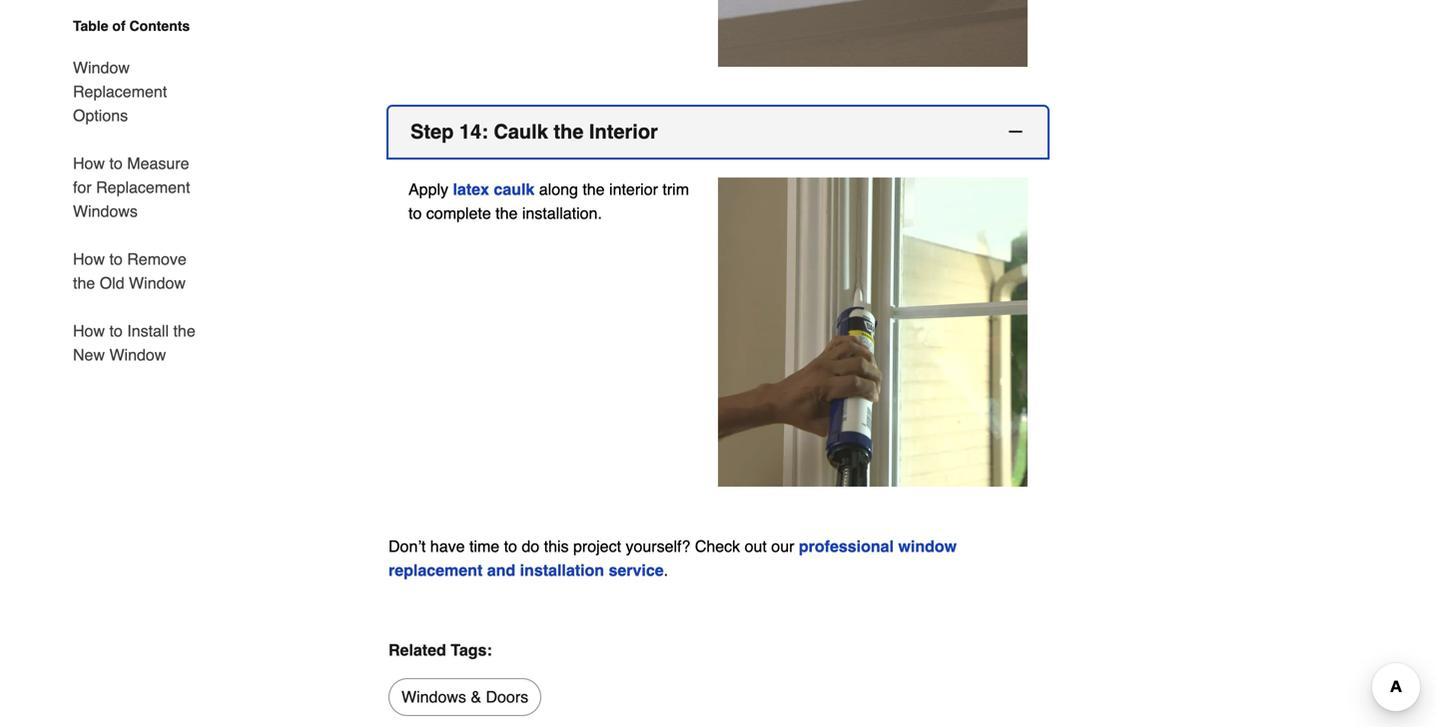 Task type: locate. For each thing, give the bounding box(es) containing it.
sealing the trim of a new window. image
[[718, 0, 1028, 67]]

windows inside how to measure for replacement windows
[[73, 202, 138, 221]]

replacement down the 'measure'
[[96, 178, 190, 197]]

to up old
[[109, 250, 123, 269]]

window down table
[[73, 58, 130, 77]]

contents
[[129, 18, 190, 34]]

1 vertical spatial windows
[[401, 689, 466, 707]]

to left install
[[109, 322, 123, 341]]

window inside how to remove the old window
[[129, 274, 186, 293]]

along the interior trim to complete the installation.
[[408, 180, 689, 223]]

our
[[771, 538, 794, 556]]

to
[[109, 154, 123, 173], [408, 204, 422, 223], [109, 250, 123, 269], [109, 322, 123, 341], [504, 538, 517, 556]]

replacement up options
[[73, 82, 167, 101]]

.
[[664, 562, 668, 580]]

how inside how to install the new window
[[73, 322, 105, 341]]

apply
[[408, 180, 448, 199]]

how up "new"
[[73, 322, 105, 341]]

0 horizontal spatial windows
[[73, 202, 138, 221]]

windows & doors
[[401, 689, 528, 707]]

to inside how to remove the old window
[[109, 250, 123, 269]]

how to measure for replacement windows
[[73, 154, 190, 221]]

1 how from the top
[[73, 154, 105, 173]]

how for how to remove the old window
[[73, 250, 105, 269]]

to left the 'measure'
[[109, 154, 123, 173]]

the left old
[[73, 274, 95, 293]]

how for how to measure for replacement windows
[[73, 154, 105, 173]]

options
[[73, 106, 128, 125]]

0 vertical spatial replacement
[[73, 82, 167, 101]]

doors
[[486, 689, 528, 707]]

this
[[544, 538, 569, 556]]

2 vertical spatial how
[[73, 322, 105, 341]]

windows down the for
[[73, 202, 138, 221]]

window inside the window replacement options
[[73, 58, 130, 77]]

1 vertical spatial how
[[73, 250, 105, 269]]

apply latex caulk
[[408, 180, 535, 199]]

the for how to remove the old window
[[73, 274, 95, 293]]

installation.
[[522, 204, 602, 223]]

0 vertical spatial how
[[73, 154, 105, 173]]

the inside button
[[554, 120, 584, 143]]

window inside how to install the new window
[[109, 346, 166, 364]]

window down remove at the top of the page
[[129, 274, 186, 293]]

3 how from the top
[[73, 322, 105, 341]]

how to remove the old window link
[[73, 236, 207, 308]]

how to install the new window link
[[73, 308, 207, 367]]

2 how from the top
[[73, 250, 105, 269]]

window down install
[[109, 346, 166, 364]]

replacement
[[73, 82, 167, 101], [96, 178, 190, 197]]

the right install
[[173, 322, 195, 341]]

to left do
[[504, 538, 517, 556]]

1 vertical spatial window
[[129, 274, 186, 293]]

to inside how to install the new window
[[109, 322, 123, 341]]

0 vertical spatial windows
[[73, 202, 138, 221]]

for
[[73, 178, 92, 197]]

windows & doors link
[[388, 679, 541, 717]]

windows left '&'
[[401, 689, 466, 707]]

table
[[73, 18, 108, 34]]

the inside how to remove the old window
[[73, 274, 95, 293]]

replacement
[[388, 562, 483, 580]]

the inside how to install the new window
[[173, 322, 195, 341]]

how for how to install the new window
[[73, 322, 105, 341]]

windows
[[73, 202, 138, 221], [401, 689, 466, 707]]

how inside how to remove the old window
[[73, 250, 105, 269]]

do
[[522, 538, 539, 556]]

how up the for
[[73, 154, 105, 173]]

0 vertical spatial window
[[73, 58, 130, 77]]

2 vertical spatial window
[[109, 346, 166, 364]]

replacement inside "link"
[[73, 82, 167, 101]]

window replacement options
[[73, 58, 167, 125]]

to down apply
[[408, 204, 422, 223]]

don't have time to do this project yourself? check out our
[[388, 538, 799, 556]]

project
[[573, 538, 621, 556]]

to inside how to measure for replacement windows
[[109, 154, 123, 173]]

how up old
[[73, 250, 105, 269]]

window for install
[[109, 346, 166, 364]]

professional window replacement and installation service
[[388, 538, 957, 580]]

window
[[73, 58, 130, 77], [129, 274, 186, 293], [109, 346, 166, 364]]

the for how to install the new window
[[173, 322, 195, 341]]

trim
[[662, 180, 689, 199]]

installation
[[520, 562, 604, 580]]

how
[[73, 154, 105, 173], [73, 250, 105, 269], [73, 322, 105, 341]]

how inside how to measure for replacement windows
[[73, 154, 105, 173]]

minus image
[[1006, 122, 1026, 142]]

1 vertical spatial replacement
[[96, 178, 190, 197]]

the
[[554, 120, 584, 143], [583, 180, 605, 199], [495, 204, 518, 223], [73, 274, 95, 293], [173, 322, 195, 341]]

the right caulk
[[554, 120, 584, 143]]



Task type: describe. For each thing, give the bounding box(es) containing it.
caulk
[[494, 120, 548, 143]]

to for measure
[[109, 154, 123, 173]]

sealing the edges of a new window with caulk. image
[[718, 178, 1028, 487]]

of
[[112, 18, 125, 34]]

step 14: caulk the interior
[[410, 120, 658, 143]]

old
[[100, 274, 124, 293]]

the down caulk
[[495, 204, 518, 223]]

step
[[410, 120, 454, 143]]

14:
[[459, 120, 488, 143]]

remove
[[127, 250, 187, 269]]

service
[[609, 562, 664, 580]]

install
[[127, 322, 169, 341]]

how to measure for replacement windows link
[[73, 140, 207, 236]]

interior
[[609, 180, 658, 199]]

along
[[539, 180, 578, 199]]

1 horizontal spatial windows
[[401, 689, 466, 707]]

window replacement options link
[[73, 44, 207, 140]]

table of contents
[[73, 18, 190, 34]]

replacement inside how to measure for replacement windows
[[96, 178, 190, 197]]

time
[[469, 538, 499, 556]]

interior
[[589, 120, 658, 143]]

complete
[[426, 204, 491, 223]]

to inside the 'along the interior trim to complete the installation.'
[[408, 204, 422, 223]]

and
[[487, 562, 515, 580]]

yourself?
[[626, 538, 690, 556]]

latex caulk link
[[453, 180, 535, 199]]

to for remove
[[109, 250, 123, 269]]

step 14: caulk the interior button
[[388, 107, 1048, 158]]

new
[[73, 346, 105, 364]]

how to remove the old window
[[73, 250, 187, 293]]

table of contents element
[[57, 16, 207, 367]]

have
[[430, 538, 465, 556]]

the right along at the top left
[[583, 180, 605, 199]]

professional window replacement and installation service link
[[388, 538, 957, 580]]

how to install the new window
[[73, 322, 195, 364]]

window
[[898, 538, 957, 556]]

measure
[[127, 154, 189, 173]]

related tags:
[[388, 642, 492, 660]]

caulk
[[494, 180, 535, 199]]

tags:
[[451, 642, 492, 660]]

window for remove
[[129, 274, 186, 293]]

the for step 14: caulk the interior
[[554, 120, 584, 143]]

don't
[[388, 538, 426, 556]]

out
[[745, 538, 767, 556]]

&
[[471, 689, 481, 707]]

related
[[388, 642, 446, 660]]

professional
[[799, 538, 894, 556]]

check
[[695, 538, 740, 556]]

latex
[[453, 180, 489, 199]]

to for install
[[109, 322, 123, 341]]



Task type: vqa. For each thing, say whether or not it's contained in the screenshot.
Measure
yes



